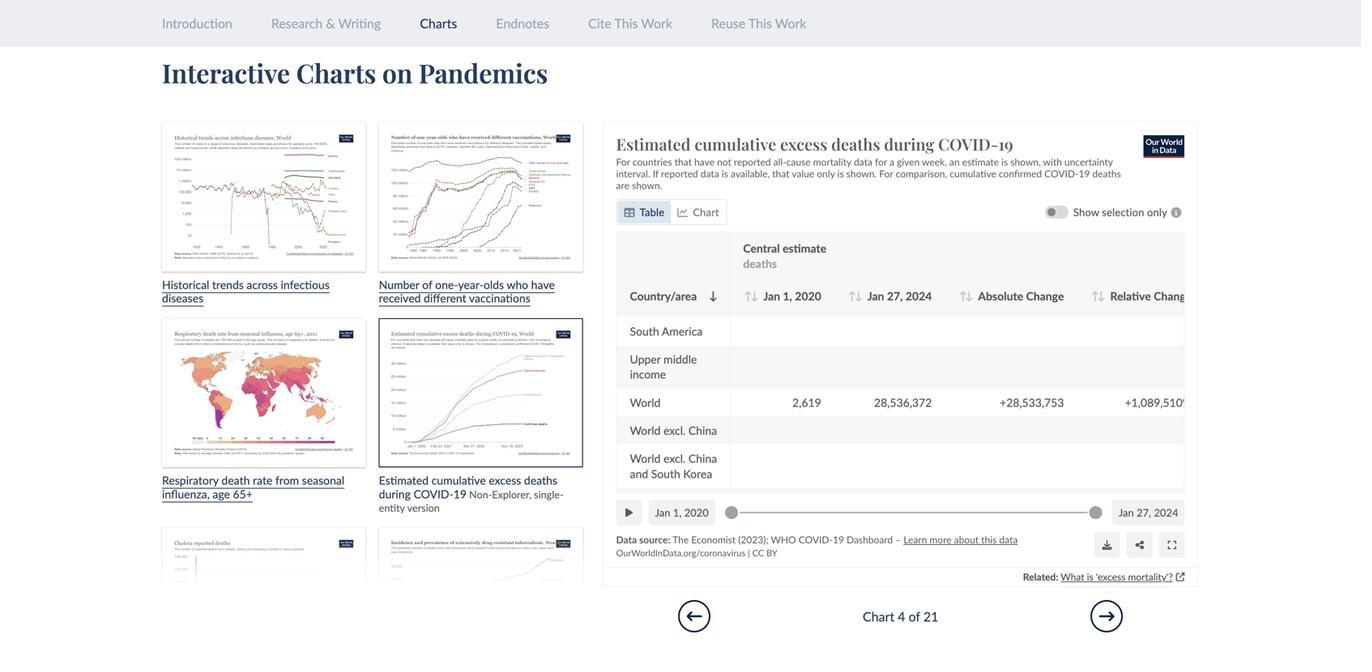 Task type: describe. For each thing, give the bounding box(es) containing it.
show
[[1074, 206, 1100, 219]]

65+
[[233, 487, 253, 501]]

–
[[896, 534, 902, 546]]

this for cite
[[615, 15, 638, 31]]

1 horizontal spatial cumulative
[[950, 168, 997, 180]]

given
[[897, 156, 920, 168]]

table image
[[625, 207, 635, 218]]

of inside the number of one-year-olds who have received different vaccinations
[[422, 278, 432, 292]]

1 horizontal spatial that
[[773, 168, 790, 180]]

respiratory
[[162, 474, 219, 487]]

number
[[379, 278, 420, 292]]

1 vertical spatial covid-
[[1045, 168, 1079, 180]]

source:
[[640, 534, 671, 546]]

for
[[875, 156, 888, 168]]

1 horizontal spatial reported
[[734, 156, 771, 168]]

work for reuse this work
[[775, 15, 807, 31]]

1 excl. from the top
[[664, 424, 686, 438]]

and inside world excl. china, south korea, japan and singapore
[[696, 526, 714, 539]]

is left shown,
[[1002, 156, 1009, 168]]

2,619
[[793, 396, 822, 410]]

chart 4 of 21
[[863, 609, 939, 625]]

28,536,372
[[875, 396, 932, 410]]

by
[[767, 548, 778, 559]]

related: what is 'excess mortality'?
[[1024, 572, 1173, 583]]

trends
[[212, 278, 244, 292]]

vaccinations
[[469, 291, 531, 305]]

estimate inside 'estimated cumulative excess deaths during covid-19 for countries that have not reported all-cause mortality data for a given week, an estimate is shown, with uncertainty interval. if reported data is available, that value only is shown. for comparison, cumulative confirmed covid-19 deaths are shown.'
[[963, 156, 999, 168]]

historical trends across infectious diseases
[[162, 278, 330, 305]]

|
[[748, 548, 750, 559]]

mortality'?
[[1129, 572, 1173, 583]]

introduction
[[162, 15, 232, 31]]

korea
[[684, 467, 713, 481]]

0 horizontal spatial for
[[617, 156, 630, 168]]

korea,
[[630, 526, 662, 539]]

1 horizontal spatial of
[[909, 609, 921, 625]]

rate
[[253, 474, 273, 487]]

more
[[930, 534, 952, 546]]

cause
[[787, 156, 811, 168]]

21
[[924, 609, 939, 625]]

if
[[653, 168, 659, 180]]

during
[[885, 133, 935, 155]]

charts link
[[420, 15, 457, 31]]

0 horizontal spatial data
[[701, 168, 720, 180]]

world excl. china, south korea, japan and singapore
[[630, 495, 714, 554]]

cite this work link
[[589, 15, 673, 31]]

cc
[[753, 548, 765, 559]]

1 vertical spatial deaths
[[1093, 168, 1122, 180]]

world excl. china
[[630, 424, 718, 438]]

&
[[326, 15, 335, 31]]

reuse this work link
[[712, 15, 807, 31]]

one-
[[435, 278, 458, 292]]

respiratory death rate from seasonal influenza, age 65+ link
[[162, 318, 366, 501]]

0 vertical spatial 19
[[999, 133, 1014, 155]]

seasonal
[[302, 474, 345, 487]]

japan
[[664, 526, 693, 539]]

estimate inside central estimate deaths
[[783, 242, 827, 256]]

expand image
[[1168, 541, 1177, 551]]

interactive charts on pandemics
[[162, 56, 548, 90]]

1 horizontal spatial jan 1, 2020
[[764, 290, 822, 303]]

this for reuse
[[749, 15, 772, 31]]

ourworldindata.org/coronavirus link
[[617, 548, 746, 559]]

china,
[[630, 510, 661, 524]]

confirmed
[[999, 168, 1043, 180]]

chart line image
[[678, 207, 688, 218]]

arrow down long image for absolute
[[966, 291, 974, 302]]

number of one-year-olds who have received different vaccinations link
[[379, 123, 583, 305]]

a
[[890, 156, 895, 168]]

estimated
[[617, 133, 691, 155]]

selection
[[1103, 206, 1145, 219]]

absolute change
[[979, 290, 1065, 303]]

1 horizontal spatial jan 27, 2024
[[1119, 507, 1179, 520]]

this
[[982, 534, 997, 546]]

middle
[[664, 353, 697, 366]]

0 vertical spatial south
[[630, 325, 660, 338]]

about
[[955, 534, 979, 546]]

excl. for and
[[664, 452, 686, 466]]

have inside the number of one-year-olds who have received different vaccinations
[[531, 278, 555, 292]]

all-
[[774, 156, 787, 168]]

dashboard
[[847, 534, 893, 546]]

south america
[[630, 325, 703, 338]]

endnotes link
[[496, 15, 550, 31]]

shown,
[[1011, 156, 1041, 168]]

work for cite this work
[[641, 15, 673, 31]]

1 vertical spatial jan 1, 2020
[[655, 507, 709, 520]]

(2023);
[[739, 534, 769, 546]]

share nodes image
[[1136, 541, 1144, 551]]

china for world excl. china
[[689, 424, 718, 438]]

what is 'excess mortality'? link
[[1061, 571, 1173, 584]]

america
[[662, 325, 703, 338]]

arrow down long image for jan 1, 2020
[[751, 291, 759, 302]]

year-
[[458, 278, 484, 292]]

countries
[[633, 156, 672, 168]]

world excl. china and south korea
[[630, 452, 718, 481]]

cite this work
[[589, 15, 673, 31]]

respiratory death rate from seasonal influenza, age 65+
[[162, 474, 345, 501]]

chart link
[[671, 201, 726, 224]]

1 horizontal spatial only
[[1148, 206, 1168, 219]]

1 arrow down long image from the left
[[710, 291, 718, 302]]

deaths inside central estimate deaths
[[744, 257, 777, 271]]

world for world excl. china, south korea, japan and singapore
[[630, 495, 661, 509]]

number of one-year-olds who have received different vaccinations
[[379, 278, 555, 305]]

uncertainty
[[1065, 156, 1114, 168]]

age
[[213, 487, 230, 501]]

2 horizontal spatial data
[[1000, 534, 1018, 546]]

arrow up long image for relative change
[[1092, 291, 1100, 302]]

change for relative change
[[1154, 290, 1192, 303]]

mortality
[[814, 156, 852, 168]]

pandemics
[[419, 56, 548, 90]]

0 vertical spatial cumulative
[[695, 133, 777, 155]]

are
[[617, 179, 630, 191]]

relative change
[[1111, 290, 1192, 303]]

on
[[382, 56, 413, 90]]

south inside world excl. china, south korea, japan and singapore
[[664, 510, 694, 524]]

research & writing link
[[271, 15, 381, 31]]

world for world excl. china and south korea
[[630, 452, 661, 466]]



Task type: locate. For each thing, give the bounding box(es) containing it.
deaths up show selection only
[[1093, 168, 1122, 180]]

1 horizontal spatial arrow down long image
[[855, 291, 863, 302]]

learn
[[904, 534, 928, 546]]

charts down &
[[296, 56, 376, 90]]

this
[[615, 15, 638, 31], [749, 15, 772, 31]]

comparison,
[[896, 168, 948, 180]]

china
[[689, 424, 718, 438], [689, 452, 718, 466]]

+1,089,510%
[[1125, 396, 1192, 410]]

19 right with
[[1079, 168, 1091, 180]]

world for world excl. china
[[630, 424, 661, 438]]

research
[[271, 15, 323, 31]]

historical trends across infectious diseases link
[[162, 123, 366, 305]]

for
[[617, 156, 630, 168], [880, 168, 894, 180]]

excl. up korea
[[664, 452, 686, 466]]

1 horizontal spatial 1,
[[783, 290, 793, 303]]

0 horizontal spatial of
[[422, 278, 432, 292]]

estimate right "central"
[[783, 242, 827, 256]]

0 horizontal spatial covid-
[[799, 534, 833, 546]]

excl.
[[664, 424, 686, 438], [664, 452, 686, 466], [664, 495, 686, 509]]

1 vertical spatial of
[[909, 609, 921, 625]]

and
[[630, 467, 649, 481], [696, 526, 714, 539]]

1 vertical spatial 19
[[1079, 168, 1091, 180]]

learn more about this data link
[[904, 534, 1018, 546]]

reported right if
[[661, 168, 698, 180]]

change right 'relative'
[[1154, 290, 1192, 303]]

that
[[675, 156, 692, 168], [773, 168, 790, 180]]

2 excl. from the top
[[664, 452, 686, 466]]

singapore
[[630, 541, 680, 554]]

estimate right an
[[963, 156, 999, 168]]

have inside 'estimated cumulative excess deaths during covid-19 for countries that have not reported all-cause mortality data for a given week, an estimate is shown, with uncertainty interval. if reported data is available, that value only is shown. for comparison, cumulative confirmed covid-19 deaths are shown.'
[[695, 156, 715, 168]]

0 horizontal spatial 27,
[[888, 290, 903, 303]]

of left one-
[[422, 278, 432, 292]]

4 world from the top
[[630, 495, 661, 509]]

cite
[[589, 15, 612, 31]]

1 vertical spatial have
[[531, 278, 555, 292]]

2 horizontal spatial deaths
[[1093, 168, 1122, 180]]

2 this from the left
[[749, 15, 772, 31]]

introduction link
[[162, 15, 232, 31]]

that right if
[[675, 156, 692, 168]]

1 china from the top
[[689, 424, 718, 438]]

world down income
[[630, 396, 661, 410]]

of
[[422, 278, 432, 292], [909, 609, 921, 625]]

related:
[[1024, 572, 1059, 583]]

influenza,
[[162, 487, 210, 501]]

1 vertical spatial excl.
[[664, 452, 686, 466]]

0 vertical spatial of
[[422, 278, 432, 292]]

deaths down "central"
[[744, 257, 777, 271]]

0 horizontal spatial only
[[817, 168, 835, 180]]

1 vertical spatial 2024
[[1155, 507, 1179, 520]]

0 horizontal spatial that
[[675, 156, 692, 168]]

and up ourworldindata.org/coronavirus | cc by
[[696, 526, 714, 539]]

world down the world excl. china on the bottom of the page
[[630, 452, 661, 466]]

oceania
[[630, 297, 671, 310]]

2 arrow down long image from the left
[[855, 291, 863, 302]]

week,
[[922, 156, 947, 168]]

1 vertical spatial 27,
[[1137, 507, 1152, 520]]

1 change from the left
[[1027, 290, 1065, 303]]

olds
[[484, 278, 504, 292]]

who
[[507, 278, 529, 292]]

0 horizontal spatial 2024
[[906, 290, 932, 303]]

world up "china,"
[[630, 495, 661, 509]]

go to next slide image
[[1099, 609, 1115, 625]]

covid- up an
[[939, 133, 999, 155]]

value
[[792, 168, 815, 180]]

south up upper
[[630, 325, 660, 338]]

1 horizontal spatial 2024
[[1155, 507, 1179, 520]]

with
[[1044, 156, 1063, 168]]

deaths
[[832, 133, 881, 155], [1093, 168, 1122, 180], [744, 257, 777, 271]]

2020 up japan in the bottom of the page
[[685, 507, 709, 520]]

0 horizontal spatial this
[[615, 15, 638, 31]]

2 vertical spatial excl.
[[664, 495, 686, 509]]

1, down central estimate deaths
[[783, 290, 793, 303]]

from
[[275, 474, 299, 487]]

work right reuse
[[775, 15, 807, 31]]

arrow down long image left 'relative'
[[1098, 291, 1106, 302]]

excl. inside world excl. china, south korea, japan and singapore
[[664, 495, 686, 509]]

2 vertical spatial deaths
[[744, 257, 777, 271]]

shown. left the a
[[847, 168, 877, 180]]

table link
[[618, 201, 671, 224]]

central estimate deaths
[[744, 242, 827, 271]]

world inside world excl. china, south korea, japan and singapore
[[630, 495, 661, 509]]

19 up shown,
[[999, 133, 1014, 155]]

this right reuse
[[749, 15, 772, 31]]

data up chart
[[701, 168, 720, 180]]

0 horizontal spatial cumulative
[[695, 133, 777, 155]]

change for absolute change
[[1027, 290, 1065, 303]]

3 world from the top
[[630, 452, 661, 466]]

for up are
[[617, 156, 630, 168]]

arrow up long image
[[745, 291, 753, 302], [849, 291, 857, 302], [960, 291, 967, 302], [1092, 291, 1100, 302]]

change
[[1027, 290, 1065, 303], [1154, 290, 1192, 303]]

up right from square image
[[1177, 573, 1185, 582]]

1 vertical spatial charts
[[296, 56, 376, 90]]

change right absolute
[[1027, 290, 1065, 303]]

death
[[222, 474, 250, 487]]

is right value
[[838, 168, 844, 180]]

3 arrow up long image from the left
[[960, 291, 967, 302]]

3 excl. from the top
[[664, 495, 686, 509]]

world for world
[[630, 396, 661, 410]]

4 arrow up long image from the left
[[1092, 291, 1100, 302]]

2 horizontal spatial 19
[[1079, 168, 1091, 180]]

1 horizontal spatial this
[[749, 15, 772, 31]]

have right who
[[531, 278, 555, 292]]

1 horizontal spatial and
[[696, 526, 714, 539]]

cumulative up 'not'
[[695, 133, 777, 155]]

0 vertical spatial have
[[695, 156, 715, 168]]

jan 1, 2020 up japan in the bottom of the page
[[655, 507, 709, 520]]

that left value
[[773, 168, 790, 180]]

1 horizontal spatial work
[[775, 15, 807, 31]]

0 horizontal spatial and
[[630, 467, 649, 481]]

0 vertical spatial 27,
[[888, 290, 903, 303]]

1 horizontal spatial covid-
[[939, 133, 999, 155]]

world up the world excl. china and south korea
[[630, 424, 661, 438]]

of right 4
[[909, 609, 921, 625]]

data source: the economist (2023); who covid-19 dashboard – learn more about this data
[[617, 534, 1018, 546]]

data left for
[[854, 156, 873, 168]]

1,
[[783, 290, 793, 303], [673, 507, 682, 520]]

only inside 'estimated cumulative excess deaths during covid-19 for countries that have not reported all-cause mortality data for a given week, an estimate is shown, with uncertainty interval. if reported data is available, that value only is shown. for comparison, cumulative confirmed covid-19 deaths are shown.'
[[817, 168, 835, 180]]

income
[[630, 368, 666, 382]]

cc by link
[[753, 548, 778, 559]]

0 vertical spatial estimate
[[963, 156, 999, 168]]

2020 down central estimate deaths
[[795, 290, 822, 303]]

jan 1, 2020 down central estimate deaths
[[764, 290, 822, 303]]

2 change from the left
[[1154, 290, 1192, 303]]

work right cite
[[641, 15, 673, 31]]

play image
[[626, 508, 633, 518]]

arrow down long image
[[710, 291, 718, 302], [855, 291, 863, 302], [966, 291, 974, 302]]

1 vertical spatial 1,
[[673, 507, 682, 520]]

for left given
[[880, 168, 894, 180]]

interval.
[[617, 168, 651, 180]]

0 horizontal spatial have
[[531, 278, 555, 292]]

is right what at bottom
[[1088, 572, 1094, 583]]

different
[[424, 291, 467, 305]]

0 vertical spatial and
[[630, 467, 649, 481]]

excl. inside the world excl. china and south korea
[[664, 452, 686, 466]]

estimate
[[963, 156, 999, 168], [783, 242, 827, 256]]

received
[[379, 291, 421, 305]]

an
[[950, 156, 960, 168]]

covid-
[[939, 133, 999, 155], [1045, 168, 1079, 180], [799, 534, 833, 546]]

excl. up japan in the bottom of the page
[[664, 495, 686, 509]]

arrow down long image for jan
[[855, 291, 863, 302]]

4
[[898, 609, 906, 625]]

1 vertical spatial jan 27, 2024
[[1119, 507, 1179, 520]]

south left korea
[[652, 467, 681, 481]]

1 vertical spatial south
[[652, 467, 681, 481]]

2 work from the left
[[775, 15, 807, 31]]

research & writing
[[271, 15, 381, 31]]

0 vertical spatial deaths
[[832, 133, 881, 155]]

jan 1, 2020
[[764, 290, 822, 303], [655, 507, 709, 520]]

2 china from the top
[[689, 452, 718, 466]]

1 work from the left
[[641, 15, 673, 31]]

arrow up long image for jan 27, 2024
[[849, 291, 857, 302]]

writing
[[338, 15, 381, 31]]

0 horizontal spatial jan 27, 2024
[[868, 290, 932, 303]]

0 horizontal spatial jan 1, 2020
[[655, 507, 709, 520]]

2 world from the top
[[630, 424, 661, 438]]

and up play "icon" at the left bottom of the page
[[630, 467, 649, 481]]

south
[[630, 325, 660, 338], [652, 467, 681, 481], [664, 510, 694, 524]]

this right cite
[[615, 15, 638, 31]]

0 vertical spatial china
[[689, 424, 718, 438]]

china for world excl. china and south korea
[[689, 452, 718, 466]]

excl. for south
[[664, 495, 686, 509]]

data right this
[[1000, 534, 1018, 546]]

0 vertical spatial 2024
[[906, 290, 932, 303]]

covid- right shown,
[[1045, 168, 1079, 180]]

cumulative right week,
[[950, 168, 997, 180]]

circle info image
[[1168, 207, 1185, 218]]

19 left dashboard
[[833, 534, 845, 546]]

2 horizontal spatial arrow down long image
[[966, 291, 974, 302]]

0 horizontal spatial arrow down long image
[[751, 291, 759, 302]]

endnotes
[[496, 15, 550, 31]]

1 horizontal spatial have
[[695, 156, 715, 168]]

0 horizontal spatial 19
[[833, 534, 845, 546]]

covid- right who
[[799, 534, 833, 546]]

19
[[999, 133, 1014, 155], [1079, 168, 1091, 180], [833, 534, 845, 546]]

world inside the world excl. china and south korea
[[630, 452, 661, 466]]

go to previous slide image
[[687, 609, 703, 625]]

reuse this work
[[712, 15, 807, 31]]

0 horizontal spatial shown.
[[632, 179, 663, 191]]

1 vertical spatial china
[[689, 452, 718, 466]]

the
[[673, 534, 689, 546]]

0 horizontal spatial 2020
[[685, 507, 709, 520]]

arrow down long image
[[751, 291, 759, 302], [1098, 291, 1106, 302]]

who
[[771, 534, 797, 546]]

0 vertical spatial covid-
[[939, 133, 999, 155]]

1 vertical spatial cumulative
[[950, 168, 997, 180]]

interactive
[[162, 56, 290, 90]]

not
[[717, 156, 732, 168]]

1 horizontal spatial 2020
[[795, 290, 822, 303]]

1 arrow down long image from the left
[[751, 291, 759, 302]]

china inside the world excl. china and south korea
[[689, 452, 718, 466]]

arrow up long image for absolute change
[[960, 291, 967, 302]]

1 this from the left
[[615, 15, 638, 31]]

only
[[817, 168, 835, 180], [1148, 206, 1168, 219]]

1 arrow up long image from the left
[[745, 291, 753, 302]]

charts
[[420, 15, 457, 31], [296, 56, 376, 90]]

2 arrow up long image from the left
[[849, 291, 857, 302]]

have left 'not'
[[695, 156, 715, 168]]

0 vertical spatial 2020
[[795, 290, 822, 303]]

1 horizontal spatial charts
[[420, 15, 457, 31]]

absolute
[[979, 290, 1024, 303]]

1 horizontal spatial shown.
[[847, 168, 877, 180]]

2 vertical spatial covid-
[[799, 534, 833, 546]]

1 vertical spatial estimate
[[783, 242, 827, 256]]

0 horizontal spatial deaths
[[744, 257, 777, 271]]

1 vertical spatial 2020
[[685, 507, 709, 520]]

0 vertical spatial only
[[817, 168, 835, 180]]

what
[[1061, 572, 1085, 583]]

3 arrow down long image from the left
[[966, 291, 974, 302]]

0 vertical spatial 1,
[[783, 290, 793, 303]]

0 horizontal spatial charts
[[296, 56, 376, 90]]

charts up pandemics
[[420, 15, 457, 31]]

2 horizontal spatial covid-
[[1045, 168, 1079, 180]]

across
[[247, 278, 278, 292]]

relative
[[1111, 290, 1152, 303]]

2 arrow down long image from the left
[[1098, 291, 1106, 302]]

is left 'available,'
[[722, 168, 729, 180]]

1 horizontal spatial data
[[854, 156, 873, 168]]

0 horizontal spatial 1,
[[673, 507, 682, 520]]

excl. up the world excl. china and south korea
[[664, 424, 686, 438]]

and inside the world excl. china and south korea
[[630, 467, 649, 481]]

0 horizontal spatial change
[[1027, 290, 1065, 303]]

arrow down long image for relative change
[[1098, 291, 1106, 302]]

2 vertical spatial 19
[[833, 534, 845, 546]]

jan 27, 2024
[[868, 290, 932, 303], [1119, 507, 1179, 520]]

2 vertical spatial south
[[664, 510, 694, 524]]

1 world from the top
[[630, 396, 661, 410]]

1 horizontal spatial 19
[[999, 133, 1014, 155]]

0 vertical spatial charts
[[420, 15, 457, 31]]

0 vertical spatial jan 1, 2020
[[764, 290, 822, 303]]

south inside the world excl. china and south korea
[[652, 467, 681, 481]]

1 horizontal spatial change
[[1154, 290, 1192, 303]]

ourworldindata.org/coronavirus
[[617, 548, 746, 559]]

arrow down long image down "central"
[[751, 291, 759, 302]]

1 horizontal spatial deaths
[[832, 133, 881, 155]]

0 vertical spatial excl.
[[664, 424, 686, 438]]

deaths up mortality
[[832, 133, 881, 155]]

data
[[617, 534, 637, 546]]

0 horizontal spatial arrow down long image
[[710, 291, 718, 302]]

1 horizontal spatial arrow down long image
[[1098, 291, 1106, 302]]

+28,533,753
[[1000, 396, 1065, 410]]

only right the selection
[[1148, 206, 1168, 219]]

arrow up long image for jan 1, 2020
[[745, 291, 753, 302]]

1 horizontal spatial 27,
[[1137, 507, 1152, 520]]

1 vertical spatial only
[[1148, 206, 1168, 219]]

0 vertical spatial jan 27, 2024
[[868, 290, 932, 303]]

south up japan in the bottom of the page
[[664, 510, 694, 524]]

download image
[[1103, 541, 1113, 551]]

only right value
[[817, 168, 835, 180]]

0 horizontal spatial estimate
[[783, 242, 827, 256]]

ourworldindata.org/coronavirus | cc by
[[617, 548, 778, 559]]

0 horizontal spatial reported
[[661, 168, 698, 180]]

data
[[854, 156, 873, 168], [701, 168, 720, 180], [1000, 534, 1018, 546]]

0 horizontal spatial work
[[641, 15, 673, 31]]

1 vertical spatial and
[[696, 526, 714, 539]]

1 horizontal spatial for
[[880, 168, 894, 180]]

1, up japan in the bottom of the page
[[673, 507, 682, 520]]

central
[[744, 242, 780, 256]]

chart
[[863, 609, 895, 625]]

shown. down countries
[[632, 179, 663, 191]]

1 horizontal spatial estimate
[[963, 156, 999, 168]]

upper middle income
[[630, 353, 697, 382]]

estimated cumulative excess deaths during covid-19 for countries that have not reported all-cause mortality data for a given week, an estimate is shown, with uncertainty interval. if reported data is available, that value only is shown. for comparison, cumulative confirmed covid-19 deaths are shown.
[[617, 133, 1122, 191]]

reported left all-
[[734, 156, 771, 168]]

world
[[630, 396, 661, 410], [630, 424, 661, 438], [630, 452, 661, 466], [630, 495, 661, 509]]



Task type: vqa. For each thing, say whether or not it's contained in the screenshot.
+97,898%
no



